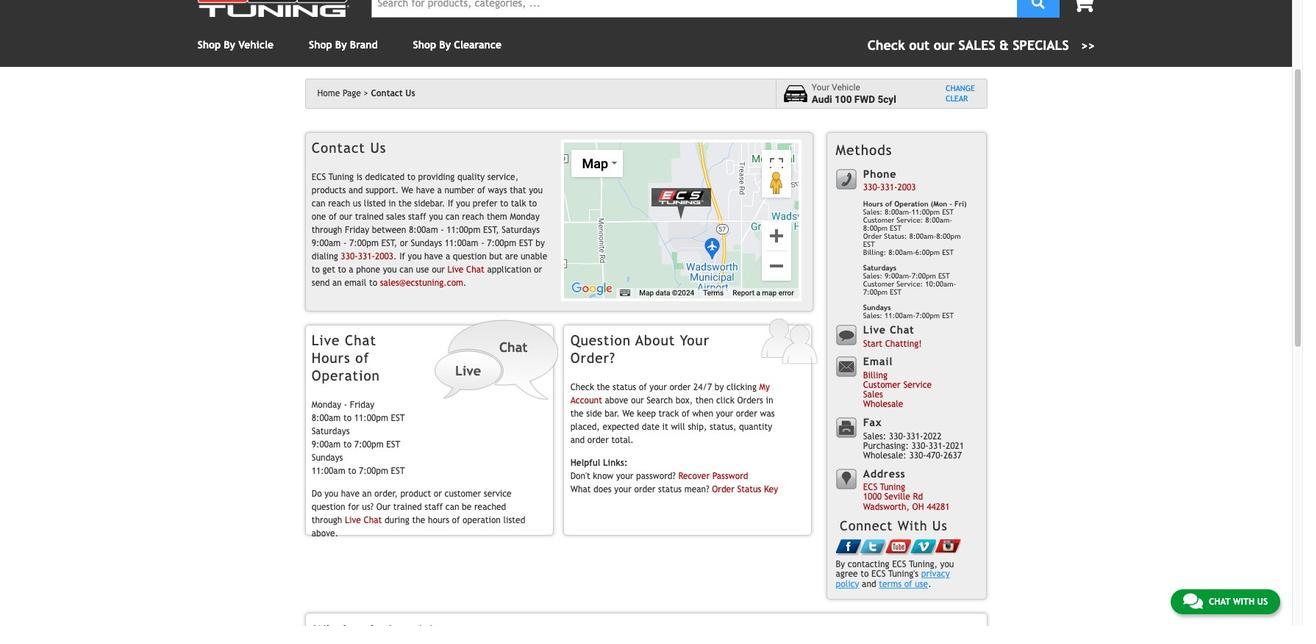 Task type: locate. For each thing, give the bounding box(es) containing it.
friday inside 'ecs tuning is dedicated to providing quality service, products and support. we have a number of ways that you can reach us listed in the sidebar. if you prefer to talk to one of our trained sales staff you can reach them monday through friday between 8:00am - 11:00pm est, saturdays 9:00am - 7:00pm est, or sundays 11:00am - 7:00pm est by dialing'
[[345, 225, 370, 235]]

1 9:00am from the top
[[312, 238, 341, 248]]

1 vertical spatial if
[[400, 251, 405, 262]]

bar.
[[605, 409, 620, 419]]

1 through from the top
[[312, 225, 342, 235]]

1 shop from the left
[[198, 39, 221, 51]]

during
[[385, 516, 410, 526]]

1 horizontal spatial our
[[432, 265, 445, 275]]

8:00am inside 'ecs tuning is dedicated to providing quality service, products and support. we have a number of ways that you can reach us listed in the sidebar. if you prefer to talk to one of our trained sales staff you can reach them monday through friday between 8:00am - 11:00pm est, saturdays 9:00am - 7:00pm est, or sundays 11:00am - 7:00pm est by dialing'
[[409, 225, 438, 235]]

friday inside the monday - friday 8:00am to 11:00pm est saturdays 9:00am to 7:00pm est sundays 11:00am to 7:00pm est
[[350, 400, 375, 410]]

. down tuning,
[[929, 579, 932, 590]]

8:00am- down status:
[[889, 249, 916, 257]]

customer
[[864, 216, 895, 225], [864, 280, 895, 289], [864, 380, 901, 391]]

an inside application or send an email to
[[333, 278, 342, 288]]

0 vertical spatial hours
[[864, 200, 883, 208]]

our inside above our search box, then click orders in the side bar. we keep track of when your order was placed, expected date it will ship, status, quantity and order total.
[[631, 396, 644, 406]]

saturdays
[[502, 225, 540, 235], [864, 264, 897, 272], [312, 426, 350, 437]]

1 vertical spatial ecs tuning image
[[645, 184, 718, 220]]

1 vertical spatial customer
[[864, 280, 895, 289]]

1 horizontal spatial sales
[[959, 38, 996, 53]]

order,
[[375, 489, 398, 500]]

quantity
[[739, 422, 773, 433]]

chat inside live chat start chatting!
[[890, 324, 915, 336]]

24/7
[[694, 382, 712, 393]]

contact us up is
[[312, 140, 387, 156]]

order inside helpful links: don't know your password? recover password what does your order status mean? order status key
[[634, 485, 656, 495]]

clear
[[946, 94, 968, 103]]

sundays inside the monday - friday 8:00am to 11:00pm est saturdays 9:00am to 7:00pm est sundays 11:00am to 7:00pm est
[[312, 453, 343, 463]]

or inside application or send an email to
[[534, 265, 542, 275]]

service: left 10:00am-
[[897, 280, 924, 289]]

1 horizontal spatial map
[[640, 289, 654, 297]]

products
[[312, 185, 346, 195]]

map for map data ©2024
[[640, 289, 654, 297]]

your up audi
[[812, 83, 830, 93]]

through inside 'ecs tuning is dedicated to providing quality service, products and support. we have a number of ways that you can reach us listed in the sidebar. if you prefer to talk to one of our trained sales staff you can reach them monday through friday between 8:00am - 11:00pm est, saturdays 9:00am - 7:00pm est, or sundays 11:00am - 7:00pm est by dialing'
[[312, 225, 342, 235]]

. down between
[[394, 251, 397, 262]]

friday down us
[[345, 225, 370, 235]]

0 vertical spatial map
[[582, 156, 608, 171]]

0 horizontal spatial live chat
[[345, 516, 382, 526]]

change
[[946, 84, 975, 93]]

3 shop from the left
[[413, 39, 436, 51]]

1 horizontal spatial 11:00am
[[445, 238, 479, 248]]

rd
[[913, 492, 923, 503]]

customer inside email billing customer service sales wholesale
[[864, 380, 901, 391]]

0 vertical spatial operation
[[895, 200, 929, 208]]

1 horizontal spatial trained
[[393, 503, 422, 513]]

or down unable
[[534, 265, 542, 275]]

in inside above our search box, then click orders in the side bar. we keep track of when your order was placed, expected date it will ship, status, quantity and order total.
[[766, 396, 774, 406]]

order?
[[571, 350, 616, 366]]

to inside application or send an email to
[[369, 278, 377, 288]]

330- down phone
[[864, 182, 881, 193]]

live chat start chatting!
[[864, 324, 922, 349]]

ecs tuning is dedicated to providing quality service, products and support. we have a number of ways that you can reach us listed in the sidebar. if you prefer to talk to one of our trained sales staff you can reach them monday through friday between 8:00am - 11:00pm est, saturdays 9:00am - 7:00pm est, or sundays 11:00am - 7:00pm est by dialing
[[312, 172, 545, 262]]

sales: down billing:
[[864, 272, 883, 280]]

0 vertical spatial in
[[389, 198, 396, 209]]

chat up chatting!
[[890, 324, 915, 336]]

1 vertical spatial 11:00pm
[[447, 225, 481, 235]]

2 horizontal spatial sundays
[[864, 304, 891, 312]]

0 horizontal spatial in
[[389, 198, 396, 209]]

to inside by contacting ecs tuning, you agree to ecs tuning's
[[861, 570, 869, 580]]

1 vertical spatial we
[[623, 409, 635, 419]]

policy
[[836, 579, 860, 590]]

330- right purchasing:
[[912, 441, 929, 452]]

&
[[1000, 38, 1009, 53]]

or inside the do you have an order, product or customer service question for us? our trained staff can be reached through
[[434, 489, 442, 500]]

2 horizontal spatial saturdays
[[864, 264, 897, 272]]

saturdays inside hours of operation (mon - fri) sales: 8:00am-11:00pm est customer service: 8:00am- 8:00pm est order status: 8:00am-8:00pm est billing: 8:00am-6:00pm est saturdays sales: 9:00am-7:00pm est customer service: 10:00am- 7:00pm est sundays sales: 11:00am-7:00pm est
[[864, 264, 897, 272]]

0 vertical spatial contact
[[371, 88, 403, 99]]

sales: left 11:00am-
[[864, 312, 883, 320]]

- inside hours of operation (mon - fri) sales: 8:00am-11:00pm est customer service: 8:00am- 8:00pm est order status: 8:00am-8:00pm est billing: 8:00am-6:00pm est saturdays sales: 9:00am-7:00pm est customer service: 10:00am- 7:00pm est sundays sales: 11:00am-7:00pm est
[[950, 200, 953, 208]]

2003 up phone
[[375, 251, 394, 262]]

an down get
[[333, 278, 342, 288]]

use
[[416, 265, 429, 275], [915, 579, 929, 590]]

an up us? in the bottom of the page
[[362, 489, 372, 500]]

tuning inside 'ecs tuning is dedicated to providing quality service, products and support. we have a number of ways that you can reach us listed in the sidebar. if you prefer to talk to one of our trained sales staff you can reach them monday through friday between 8:00am - 11:00pm est, saturdays 9:00am - 7:00pm est, or sundays 11:00am - 7:00pm est by dialing'
[[329, 172, 354, 182]]

contact up is
[[312, 140, 365, 156]]

by contacting ecs tuning, you agree to ecs tuning's
[[836, 560, 955, 580]]

- up 330-331-2003
[[344, 238, 347, 248]]

a down providing on the left top
[[437, 185, 442, 195]]

through inside the do you have an order, product or customer service question for us? our trained staff can be reached through
[[312, 516, 342, 526]]

0 vertical spatial customer
[[864, 216, 895, 225]]

listed inside during the hours of operation listed above.
[[504, 516, 526, 526]]

map inside dropdown button
[[582, 156, 608, 171]]

0 vertical spatial have
[[416, 185, 435, 195]]

and
[[349, 185, 363, 195], [571, 435, 585, 446], [862, 579, 877, 590]]

2003
[[898, 182, 916, 193], [375, 251, 394, 262]]

- left fri)
[[950, 200, 953, 208]]

1 vertical spatial question
[[312, 503, 345, 513]]

saturdays inside 'ecs tuning is dedicated to providing quality service, products and support. we have a number of ways that you can reach us listed in the sidebar. if you prefer to talk to one of our trained sales staff you can reach them monday through friday between 8:00am - 11:00pm est, saturdays 9:00am - 7:00pm est, or sundays 11:00am - 7:00pm est by dialing'
[[502, 225, 540, 235]]

know
[[593, 472, 614, 482]]

2 through from the top
[[312, 516, 342, 526]]

2 vertical spatial 11:00pm
[[354, 413, 388, 424]]

question left but
[[453, 251, 487, 262]]

live
[[448, 265, 464, 275], [864, 324, 886, 336], [312, 333, 340, 349], [345, 516, 361, 526]]

have up application or send an email to
[[425, 251, 443, 262]]

1 horizontal spatial saturdays
[[502, 225, 540, 235]]

0 horizontal spatial our
[[339, 212, 352, 222]]

10:00am-
[[926, 280, 957, 289]]

sales@ecstuning.com .
[[380, 278, 467, 288]]

8:00am down live chat hours of operation
[[312, 413, 341, 424]]

fax
[[864, 417, 882, 429]]

0 horizontal spatial use
[[416, 265, 429, 275]]

we for keep
[[623, 409, 635, 419]]

vehicle
[[239, 39, 274, 51], [832, 83, 861, 93]]

0 horizontal spatial 11:00pm
[[354, 413, 388, 424]]

saturdays up do
[[312, 426, 350, 437]]

trained inside 'ecs tuning is dedicated to providing quality service, products and support. we have a number of ways that you can reach us listed in the sidebar. if you prefer to talk to one of our trained sales staff you can reach them monday through friday between 8:00am - 11:00pm est, saturdays 9:00am - 7:00pm est, or sundays 11:00am - 7:00pm est by dialing'
[[355, 212, 384, 222]]

1 horizontal spatial monday
[[510, 212, 540, 222]]

1 vertical spatial use
[[915, 579, 929, 590]]

sales left &
[[959, 38, 996, 53]]

live chat link
[[448, 265, 485, 275], [345, 516, 382, 526]]

2 customer from the top
[[864, 280, 895, 289]]

and down placed, on the bottom left
[[571, 435, 585, 446]]

1 vertical spatial map
[[640, 289, 654, 297]]

0 vertical spatial 11:00pm
[[912, 208, 940, 216]]

monday down live chat hours of operation
[[312, 400, 342, 410]]

2003 up status:
[[898, 182, 916, 193]]

11:00pm down live chat hours of operation
[[354, 413, 388, 424]]

chat left application at the left top of page
[[466, 265, 485, 275]]

live chat link left application at the left top of page
[[448, 265, 485, 275]]

0 horizontal spatial or
[[400, 238, 408, 248]]

question inside the . if you have a question but are unable to get to a phone you can use our
[[453, 251, 487, 262]]

order inside helpful links: don't know your password? recover password what does your order status mean? order status key
[[712, 485, 735, 495]]

0 horizontal spatial order
[[712, 485, 735, 495]]

sales link
[[864, 390, 883, 400]]

0 horizontal spatial 8:00am
[[312, 413, 341, 424]]

data
[[656, 289, 671, 297]]

1 vertical spatial sundays
[[864, 304, 891, 312]]

1 vertical spatial through
[[312, 516, 342, 526]]

est,
[[483, 225, 499, 235], [381, 238, 397, 248]]

can up sales@ecstuning.com link
[[400, 265, 413, 275]]

1 horizontal spatial tuning
[[880, 483, 906, 493]]

through up above.
[[312, 516, 342, 526]]

2 shop from the left
[[309, 39, 332, 51]]

live inside live chat hours of operation
[[312, 333, 340, 349]]

contact us right page
[[371, 88, 415, 99]]

1 vertical spatial or
[[534, 265, 542, 275]]

1 horizontal spatial live chat
[[448, 265, 485, 275]]

chat down us? in the bottom of the page
[[364, 516, 382, 526]]

2 9:00am from the top
[[312, 440, 341, 450]]

tuning down address
[[880, 483, 906, 493]]

clearance
[[454, 39, 502, 51]]

password
[[713, 472, 749, 482]]

and down contacting
[[862, 579, 877, 590]]

0 vertical spatial trained
[[355, 212, 384, 222]]

1 horizontal spatial 11:00pm
[[447, 225, 481, 235]]

one
[[312, 212, 326, 222]]

service:
[[897, 216, 924, 225], [897, 280, 924, 289]]

staff inside 'ecs tuning is dedicated to providing quality service, products and support. we have a number of ways that you can reach us listed in the sidebar. if you prefer to talk to one of our trained sales staff you can reach them monday through friday between 8:00am - 11:00pm est, saturdays 9:00am - 7:00pm est, or sundays 11:00am - 7:00pm est by dialing'
[[408, 212, 427, 222]]

est inside 'ecs tuning is dedicated to providing quality service, products and support. we have a number of ways that you can reach us listed in the sidebar. if you prefer to talk to one of our trained sales staff you can reach them monday through friday between 8:00am - 11:00pm est, saturdays 9:00am - 7:00pm est, or sundays 11:00am - 7:00pm est by dialing'
[[519, 238, 533, 248]]

in
[[389, 198, 396, 209], [766, 396, 774, 406]]

of
[[478, 185, 486, 195], [886, 200, 893, 208], [329, 212, 337, 222], [356, 350, 370, 366], [639, 382, 647, 393], [682, 409, 690, 419], [452, 516, 460, 526], [905, 579, 913, 590]]

our up 'sales@ecstuning.com .'
[[432, 265, 445, 275]]

sundays up live chat start chatting!
[[864, 304, 891, 312]]

have inside the do you have an order, product or customer service question for us? our trained staff can be reached through
[[341, 489, 360, 500]]

1 vertical spatial listed
[[504, 516, 526, 526]]

question down do
[[312, 503, 345, 513]]

side
[[586, 409, 602, 419]]

shop by vehicle link
[[198, 39, 274, 51]]

of inside live chat hours of operation
[[356, 350, 370, 366]]

we for have
[[402, 185, 414, 195]]

trained
[[355, 212, 384, 222], [393, 503, 422, 513]]

contact right page
[[371, 88, 403, 99]]

330- inside phone 330-331-2003
[[864, 182, 881, 193]]

status,
[[710, 422, 737, 433]]

question
[[453, 251, 487, 262], [312, 503, 345, 513]]

2 vertical spatial saturdays
[[312, 426, 350, 437]]

0 horizontal spatial and
[[349, 185, 363, 195]]

and up us
[[349, 185, 363, 195]]

sales: down phone 330-331-2003
[[864, 208, 883, 216]]

1 vertical spatial trained
[[393, 503, 422, 513]]

your up search
[[650, 382, 667, 393]]

tuning up products
[[329, 172, 354, 182]]

report a map error
[[733, 289, 794, 297]]

1 vertical spatial vehicle
[[832, 83, 861, 93]]

11:00pm inside the monday - friday 8:00am to 11:00pm est saturdays 9:00am to 7:00pm est sundays 11:00am to 7:00pm est
[[354, 413, 388, 424]]

sales: inside fax sales: 330-331-2022 purchasing: 330-331-2021 wholesale: 330-470-2637
[[864, 432, 887, 442]]

0 vertical spatial our
[[339, 212, 352, 222]]

0 vertical spatial order
[[864, 233, 882, 241]]

your
[[650, 382, 667, 393], [716, 409, 734, 419], [616, 472, 634, 482], [614, 485, 632, 495]]

your
[[812, 83, 830, 93], [680, 333, 710, 349]]

staff up the hours
[[425, 503, 443, 513]]

1 horizontal spatial contact
[[371, 88, 403, 99]]

we inside above our search box, then click orders in the side bar. we keep track of when your order was placed, expected date it will ship, status, quantity and order total.
[[623, 409, 635, 419]]

1 vertical spatial monday
[[312, 400, 342, 410]]

1 horizontal spatial listed
[[504, 516, 526, 526]]

the up above
[[597, 382, 610, 393]]

330-331-2003 link
[[864, 182, 916, 193], [341, 251, 394, 262]]

1 horizontal spatial and
[[571, 435, 585, 446]]

us?
[[362, 503, 374, 513]]

vehicle inside your vehicle audi 100 fwd 5cyl
[[832, 83, 861, 93]]

we inside 'ecs tuning is dedicated to providing quality service, products and support. we have a number of ways that you can reach us listed in the sidebar. if you prefer to talk to one of our trained sales staff you can reach them monday through friday between 8:00am - 11:00pm est, saturdays 9:00am - 7:00pm est, or sundays 11:00am - 7:00pm est by dialing'
[[402, 185, 414, 195]]

our up keep
[[631, 396, 644, 406]]

est, down between
[[381, 238, 397, 248]]

1 vertical spatial by
[[715, 382, 724, 393]]

0 vertical spatial use
[[416, 265, 429, 275]]

service: up status:
[[897, 216, 924, 225]]

in up was
[[766, 396, 774, 406]]

use inside the . if you have a question but are unable to get to a phone you can use our
[[416, 265, 429, 275]]

hours of operation (mon - fri) sales: 8:00am-11:00pm est customer service: 8:00am- 8:00pm est order status: 8:00am-8:00pm est billing: 8:00am-6:00pm est saturdays sales: 9:00am-7:00pm est customer service: 10:00am- 7:00pm est sundays sales: 11:00am-7:00pm est
[[864, 200, 967, 320]]

or down between
[[400, 238, 408, 248]]

your inside above our search box, then click orders in the side bar. we keep track of when your order was placed, expected date it will ship, status, quantity and order total.
[[716, 409, 734, 419]]

during the hours of operation listed above.
[[312, 516, 526, 539]]

1 sales: from the top
[[864, 208, 883, 216]]

status up above
[[613, 382, 636, 393]]

send
[[312, 278, 330, 288]]

don't
[[571, 472, 591, 482]]

1 horizontal spatial an
[[362, 489, 372, 500]]

the up sales
[[399, 198, 412, 209]]

an for send
[[333, 278, 342, 288]]

1 horizontal spatial order
[[864, 233, 882, 241]]

fax sales: 330-331-2022 purchasing: 330-331-2021 wholesale: 330-470-2637
[[864, 417, 965, 461]]

can left 'be'
[[446, 503, 459, 513]]

8:00pm up 6:00pm
[[937, 233, 961, 241]]

2 vertical spatial sundays
[[312, 453, 343, 463]]

330- up the wholesale:
[[889, 432, 906, 442]]

terms
[[879, 579, 902, 590]]

- inside the monday - friday 8:00am to 11:00pm est saturdays 9:00am to 7:00pm est sundays 11:00am to 7:00pm est
[[344, 400, 347, 410]]

est
[[943, 208, 954, 216], [890, 225, 902, 233], [519, 238, 533, 248], [864, 241, 875, 249], [943, 249, 954, 257], [939, 272, 950, 280], [890, 289, 902, 297], [943, 312, 954, 320], [391, 413, 405, 424], [386, 440, 401, 450], [391, 466, 405, 476]]

0 horizontal spatial contact
[[312, 140, 365, 156]]

tuning's
[[889, 570, 919, 580]]

reach down 'prefer'
[[462, 212, 484, 222]]

order up box,
[[670, 382, 691, 393]]

1 vertical spatial contact us
[[312, 140, 387, 156]]

8:00pm
[[864, 225, 888, 233], [937, 233, 961, 241]]

by for clearance
[[439, 39, 451, 51]]

us
[[353, 198, 361, 209]]

1 vertical spatial our
[[432, 265, 445, 275]]

have up the sidebar.
[[416, 185, 435, 195]]

wholesale link
[[864, 400, 904, 410]]

8:00am down the sidebar.
[[409, 225, 438, 235]]

0 vertical spatial through
[[312, 225, 342, 235]]

trained down product
[[393, 503, 422, 513]]

0 vertical spatial or
[[400, 238, 408, 248]]

0 vertical spatial monday
[[510, 212, 540, 222]]

0 vertical spatial live chat link
[[448, 265, 485, 275]]

can down number
[[446, 212, 460, 222]]

an inside the do you have an order, product or customer service question for us? our trained staff can be reached through
[[362, 489, 372, 500]]

trained down us
[[355, 212, 384, 222]]

4 sales: from the top
[[864, 432, 887, 442]]

have inside the . if you have a question but are unable to get to a phone you can use our
[[425, 251, 443, 262]]

0 vertical spatial .
[[394, 251, 397, 262]]

an
[[333, 278, 342, 288], [362, 489, 372, 500]]

your right about
[[680, 333, 710, 349]]

us
[[406, 88, 415, 99], [370, 140, 387, 156], [933, 519, 948, 534], [1258, 597, 1268, 608]]

sales down billing
[[864, 390, 883, 400]]

the inside above our search box, then click orders in the side bar. we keep track of when your order was placed, expected date it will ship, status, quantity and order total.
[[571, 409, 584, 419]]

0 vertical spatial 2003
[[898, 182, 916, 193]]

are
[[505, 251, 518, 262]]

an for have
[[362, 489, 372, 500]]

keyboard shortcuts image
[[620, 290, 631, 296]]

0 vertical spatial live chat
[[448, 265, 485, 275]]

by inside 'ecs tuning is dedicated to providing quality service, products and support. we have a number of ways that you can reach us listed in the sidebar. if you prefer to talk to one of our trained sales staff you can reach them monday through friday between 8:00am - 11:00pm est, saturdays 9:00am - 7:00pm est, or sundays 11:00am - 7:00pm est by dialing'
[[536, 238, 545, 248]]

shop by brand link
[[309, 39, 378, 51]]

1 horizontal spatial your
[[812, 83, 830, 93]]

0 vertical spatial staff
[[408, 212, 427, 222]]

-
[[950, 200, 953, 208], [441, 225, 444, 235], [344, 238, 347, 248], [481, 238, 485, 248], [344, 400, 347, 410]]

chatting!
[[886, 339, 922, 349]]

billing:
[[864, 249, 887, 257]]

1 vertical spatial staff
[[425, 503, 443, 513]]

the left the hours
[[412, 516, 425, 526]]

live chat link down us? in the bottom of the page
[[345, 516, 382, 526]]

live inside live chat start chatting!
[[864, 324, 886, 336]]

of inside hours of operation (mon - fri) sales: 8:00am-11:00pm est customer service: 8:00am- 8:00pm est order status: 8:00am-8:00pm est billing: 8:00am-6:00pm est saturdays sales: 9:00am-7:00pm est customer service: 10:00am- 7:00pm est sundays sales: 11:00am-7:00pm est
[[886, 200, 893, 208]]

methods
[[836, 142, 893, 158]]

order down orders
[[736, 409, 758, 419]]

you inside by contacting ecs tuning, you agree to ecs tuning's
[[941, 560, 955, 570]]

what
[[571, 485, 591, 495]]

comments image
[[1184, 593, 1204, 611]]

of inside during the hours of operation listed above.
[[452, 516, 460, 526]]

330-331-2003 link up phone
[[341, 251, 394, 262]]

service,
[[488, 172, 519, 182]]

if inside the . if you have a question but are unable to get to a phone you can use our
[[400, 251, 405, 262]]

we up expected
[[623, 409, 635, 419]]

operation up the monday - friday 8:00am to 11:00pm est saturdays 9:00am to 7:00pm est sundays 11:00am to 7:00pm est
[[312, 368, 380, 384]]

map for map
[[582, 156, 608, 171]]

6:00pm
[[916, 249, 940, 257]]

0 vertical spatial we
[[402, 185, 414, 195]]

order inside hours of operation (mon - fri) sales: 8:00am-11:00pm est customer service: 8:00am- 8:00pm est order status: 8:00am-8:00pm est billing: 8:00am-6:00pm est saturdays sales: 9:00am-7:00pm est customer service: 10:00am- 7:00pm est sundays sales: 11:00am-7:00pm est
[[864, 233, 882, 241]]

providing
[[418, 172, 455, 182]]

sales & specials
[[959, 38, 1070, 53]]

that
[[510, 185, 526, 195]]

live chat bubbles image
[[433, 319, 560, 402]]

placed,
[[571, 422, 600, 433]]

1 vertical spatial service:
[[897, 280, 924, 289]]

1 vertical spatial 2003
[[375, 251, 394, 262]]

map data ©2024
[[640, 289, 695, 297]]

sundays up do
[[312, 453, 343, 463]]

1 horizontal spatial hours
[[864, 200, 883, 208]]

1 vertical spatial an
[[362, 489, 372, 500]]

1 horizontal spatial .
[[464, 278, 467, 288]]

0 horizontal spatial 11:00am
[[312, 466, 346, 476]]

our right one
[[339, 212, 352, 222]]

operation left (mon
[[895, 200, 929, 208]]

1 horizontal spatial est,
[[483, 225, 499, 235]]

1 horizontal spatial 330-331-2003 link
[[864, 182, 916, 193]]

0 horizontal spatial map
[[582, 156, 608, 171]]

0 vertical spatial your
[[812, 83, 830, 93]]

3 customer from the top
[[864, 380, 901, 391]]

get
[[323, 265, 335, 275]]

if down between
[[400, 251, 405, 262]]

and inside above our search box, then click orders in the side bar. we keep track of when your order was placed, expected date it will ship, status, quantity and order total.
[[571, 435, 585, 446]]

0 horizontal spatial saturdays
[[312, 426, 350, 437]]

chat down email
[[345, 333, 377, 349]]

2022
[[924, 432, 942, 442]]

through down one
[[312, 225, 342, 235]]

listed down reached
[[504, 516, 526, 526]]

0 vertical spatial contact us
[[371, 88, 415, 99]]

0 vertical spatial service:
[[897, 216, 924, 225]]

order down password
[[712, 485, 735, 495]]

2 vertical spatial and
[[862, 579, 877, 590]]

chat inside live chat hours of operation
[[345, 333, 377, 349]]

ecs tuning image
[[198, 0, 359, 17], [645, 184, 718, 220]]

reach
[[328, 198, 350, 209], [462, 212, 484, 222]]

monday
[[510, 212, 540, 222], [312, 400, 342, 410]]

order up billing:
[[864, 233, 882, 241]]

11:00pm down 'prefer'
[[447, 225, 481, 235]]

330-
[[864, 182, 881, 193], [341, 251, 358, 262], [889, 432, 906, 442], [912, 441, 929, 452], [910, 451, 927, 461]]

of inside above our search box, then click orders in the side bar. we keep track of when your order was placed, expected date it will ship, status, quantity and order total.
[[682, 409, 690, 419]]

2 horizontal spatial our
[[631, 396, 644, 406]]

1 vertical spatial have
[[425, 251, 443, 262]]

service
[[484, 489, 512, 500]]

shop by vehicle
[[198, 39, 274, 51]]

staff inside the do you have an order, product or customer service question for us? our trained staff can be reached through
[[425, 503, 443, 513]]

1 horizontal spatial or
[[434, 489, 442, 500]]

status inside helpful links: don't know your password? recover password what does your order status mean? order status key
[[659, 485, 682, 495]]

1 horizontal spatial status
[[659, 485, 682, 495]]

live chat left application at the left top of page
[[448, 265, 485, 275]]

monday down "talk"
[[510, 212, 540, 222]]

0 horizontal spatial live chat link
[[345, 516, 382, 526]]

search image
[[1032, 0, 1045, 8]]

to
[[407, 172, 416, 182], [500, 198, 509, 209], [529, 198, 537, 209], [312, 265, 320, 275], [338, 265, 346, 275], [369, 278, 377, 288], [344, 413, 352, 424], [344, 440, 352, 450], [348, 466, 356, 476], [861, 570, 869, 580]]

by up unable
[[536, 238, 545, 248]]

by for vehicle
[[224, 39, 235, 51]]

0 horizontal spatial by
[[536, 238, 545, 248]]

be
[[462, 503, 472, 513]]



Task type: vqa. For each thing, say whether or not it's contained in the screenshot.
HIDs
no



Task type: describe. For each thing, give the bounding box(es) containing it.
470-
[[927, 451, 944, 461]]

you right that
[[529, 185, 543, 195]]

3 sales: from the top
[[864, 312, 883, 320]]

does
[[594, 485, 612, 495]]

you up application or send an email to
[[408, 251, 422, 262]]

9:00am inside the monday - friday 8:00am to 11:00pm est saturdays 9:00am to 7:00pm est sundays 11:00am to 7:00pm est
[[312, 440, 341, 450]]

sales inside email billing customer service sales wholesale
[[864, 390, 883, 400]]

can inside the . if you have a question but are unable to get to a phone you can use our
[[400, 265, 413, 275]]

you have 0 item(s) in your cart image
[[1072, 0, 1095, 13]]

saturdays inside the monday - friday 8:00am to 11:00pm est saturdays 9:00am to 7:00pm est sundays 11:00am to 7:00pm est
[[312, 426, 350, 437]]

2003 inside phone 330-331-2003
[[898, 182, 916, 193]]

wadsworth,
[[864, 502, 910, 512]]

you inside the do you have an order, product or customer service question for us? our trained staff can be reached through
[[325, 489, 339, 500]]

330-331-2003
[[341, 251, 394, 262]]

us down 44281
[[933, 519, 948, 534]]

44281
[[927, 502, 950, 512]]

operation inside hours of operation (mon - fri) sales: 8:00am-11:00pm est customer service: 8:00am- 8:00pm est order status: 8:00am-8:00pm est billing: 8:00am-6:00pm est saturdays sales: 9:00am-7:00pm est customer service: 10:00am- 7:00pm est sundays sales: 11:00am-7:00pm est
[[895, 200, 929, 208]]

email billing customer service sales wholesale
[[864, 356, 932, 410]]

. if you have a question but are unable to get to a phone you can use our
[[312, 251, 548, 275]]

you down the sidebar.
[[429, 212, 443, 222]]

8:00am- up status:
[[885, 208, 912, 216]]

reached
[[474, 503, 506, 513]]

our inside the . if you have a question but are unable to get to a phone you can use our
[[432, 265, 445, 275]]

8:00am inside the monday - friday 8:00am to 11:00pm est saturdays 9:00am to 7:00pm est sundays 11:00am to 7:00pm est
[[312, 413, 341, 424]]

1 vertical spatial contact
[[312, 140, 365, 156]]

0 horizontal spatial 2003
[[375, 251, 394, 262]]

privacy policy link
[[836, 570, 950, 590]]

the inside 'ecs tuning is dedicated to providing quality service, products and support. we have a number of ways that you can reach us listed in the sidebar. if you prefer to talk to one of our trained sales staff you can reach them monday through friday between 8:00am - 11:00pm est, saturdays 9:00am - 7:00pm est, or sundays 11:00am - 7:00pm est by dialing'
[[399, 198, 412, 209]]

. inside the . if you have a question but are unable to get to a phone you can use our
[[394, 251, 397, 262]]

then
[[696, 396, 714, 406]]

0 horizontal spatial 330-331-2003 link
[[341, 251, 394, 262]]

the inside during the hours of operation listed above.
[[412, 516, 425, 526]]

0 vertical spatial vehicle
[[239, 39, 274, 51]]

11:00pm inside hours of operation (mon - fri) sales: 8:00am-11:00pm est customer service: 8:00am- 8:00pm est order status: 8:00am-8:00pm est billing: 8:00am-6:00pm est saturdays sales: 9:00am-7:00pm est customer service: 10:00am- 7:00pm est sundays sales: 11:00am-7:00pm est
[[912, 208, 940, 216]]

unable
[[521, 251, 548, 262]]

your inside your vehicle audi 100 fwd 5cyl
[[812, 83, 830, 93]]

your right does
[[614, 485, 632, 495]]

5cyl
[[878, 93, 897, 105]]

us right page
[[406, 88, 415, 99]]

hours inside hours of operation (mon - fri) sales: 8:00am-11:00pm est customer service: 8:00am- 8:00pm est order status: 8:00am-8:00pm est billing: 8:00am-6:00pm est saturdays sales: 9:00am-7:00pm est customer service: 10:00am- 7:00pm est sundays sales: 11:00am-7:00pm est
[[864, 200, 883, 208]]

1 horizontal spatial by
[[715, 382, 724, 393]]

fri)
[[955, 200, 967, 208]]

start chatting! link
[[864, 339, 922, 349]]

question inside the do you have an order, product or customer service question for us? our trained staff can be reached through
[[312, 503, 345, 513]]

google image
[[568, 279, 617, 298]]

them
[[487, 212, 507, 222]]

1 customer from the top
[[864, 216, 895, 225]]

billing
[[864, 371, 888, 381]]

specials
[[1013, 38, 1070, 53]]

- down 'prefer'
[[481, 238, 485, 248]]

chat inside chat with us link
[[1209, 597, 1231, 608]]

status:
[[885, 233, 908, 241]]

billing link
[[864, 371, 888, 381]]

ecs inside 'ecs tuning is dedicated to providing quality service, products and support. we have a number of ways that you can reach us listed in the sidebar. if you prefer to talk to one of our trained sales staff you can reach them monday through friday between 8:00am - 11:00pm est, saturdays 9:00am - 7:00pm est, or sundays 11:00am - 7:00pm est by dialing'
[[312, 172, 326, 182]]

a inside 'ecs tuning is dedicated to providing quality service, products and support. we have a number of ways that you can reach us listed in the sidebar. if you prefer to talk to one of our trained sales staff you can reach them monday through friday between 8:00am - 11:00pm est, saturdays 9:00am - 7:00pm est, or sundays 11:00am - 7:00pm est by dialing'
[[437, 185, 442, 195]]

live up 'sales@ecstuning.com .'
[[448, 265, 464, 275]]

330- down 2022
[[910, 451, 927, 461]]

0 horizontal spatial 8:00pm
[[864, 225, 888, 233]]

wholesale
[[864, 400, 904, 410]]

Search text field
[[371, 0, 1017, 18]]

mean?
[[685, 485, 710, 495]]

1 vertical spatial live chat
[[345, 516, 382, 526]]

us right with
[[1258, 597, 1268, 608]]

status
[[737, 485, 762, 495]]

2 sales: from the top
[[864, 272, 883, 280]]

ways
[[488, 185, 507, 195]]

2 horizontal spatial and
[[862, 579, 877, 590]]

start
[[864, 339, 883, 349]]

map region
[[565, 142, 799, 298]]

above our search box, then click orders in the side bar. we keep track of when your order was placed, expected date it will ship, status, quantity and order total.
[[571, 396, 775, 446]]

you right phone
[[383, 265, 397, 275]]

by inside by contacting ecs tuning, you agree to ecs tuning's
[[836, 560, 846, 570]]

links:
[[603, 459, 628, 469]]

0 vertical spatial status
[[613, 382, 636, 393]]

your down "links:"
[[616, 472, 634, 482]]

0 horizontal spatial est,
[[381, 238, 397, 248]]

11:00am inside the monday - friday 8:00am to 11:00pm est saturdays 9:00am to 7:00pm est sundays 11:00am to 7:00pm est
[[312, 466, 346, 476]]

account
[[571, 396, 602, 406]]

with
[[898, 519, 928, 534]]

change clear
[[946, 84, 975, 103]]

expected
[[603, 422, 639, 433]]

1 horizontal spatial 8:00pm
[[937, 233, 961, 241]]

sidebar.
[[414, 198, 445, 209]]

by for brand
[[335, 39, 347, 51]]

or inside 'ecs tuning is dedicated to providing quality service, products and support. we have a number of ways that you can reach us listed in the sidebar. if you prefer to talk to one of our trained sales staff you can reach them monday through friday between 8:00am - 11:00pm est, saturdays 9:00am - 7:00pm est, or sundays 11:00am - 7:00pm est by dialing'
[[400, 238, 408, 248]]

brand
[[350, 39, 378, 51]]

monday inside 'ecs tuning is dedicated to providing quality service, products and support. we have a number of ways that you can reach us listed in the sidebar. if you prefer to talk to one of our trained sales staff you can reach them monday through friday between 8:00am - 11:00pm est, saturdays 9:00am - 7:00pm est, or sundays 11:00am - 7:00pm est by dialing'
[[510, 212, 540, 222]]

1 vertical spatial live chat link
[[345, 516, 382, 526]]

phone
[[356, 265, 380, 275]]

operation
[[463, 516, 501, 526]]

ecs inside address ecs tuning 1000 seville rd wadsworth, oh 44281
[[864, 483, 878, 493]]

your inside question about your order?
[[680, 333, 710, 349]]

us up dedicated
[[370, 140, 387, 156]]

clicking
[[727, 382, 757, 393]]

track
[[659, 409, 679, 419]]

my account image
[[761, 319, 819, 366]]

monday - friday 8:00am to 11:00pm est saturdays 9:00am to 7:00pm est sundays 11:00am to 7:00pm est
[[312, 400, 405, 476]]

have inside 'ecs tuning is dedicated to providing quality service, products and support. we have a number of ways that you can reach us listed in the sidebar. if you prefer to talk to one of our trained sales staff you can reach them monday through friday between 8:00am - 11:00pm est, saturdays 9:00am - 7:00pm est, or sundays 11:00am - 7:00pm est by dialing'
[[416, 185, 435, 195]]

8:00am- up 6:00pm
[[910, 233, 937, 241]]

1 service: from the top
[[897, 216, 924, 225]]

sundays inside hours of operation (mon - fri) sales: 8:00am-11:00pm est customer service: 8:00am- 8:00pm est order status: 8:00am-8:00pm est billing: 8:00am-6:00pm est saturdays sales: 9:00am-7:00pm est customer service: 10:00am- 7:00pm est sundays sales: 11:00am-7:00pm est
[[864, 304, 891, 312]]

- down the sidebar.
[[441, 225, 444, 235]]

application or send an email to
[[312, 265, 542, 288]]

hours
[[428, 516, 450, 526]]

sales@ecstuning.com
[[380, 278, 464, 288]]

connect
[[840, 519, 893, 534]]

orders
[[737, 396, 764, 406]]

11:00am inside 'ecs tuning is dedicated to providing quality service, products and support. we have a number of ways that you can reach us listed in the sidebar. if you prefer to talk to one of our trained sales staff you can reach them monday through friday between 8:00am - 11:00pm est, saturdays 9:00am - 7:00pm est, or sundays 11:00am - 7:00pm est by dialing'
[[445, 238, 479, 248]]

11:00pm inside 'ecs tuning is dedicated to providing quality service, products and support. we have a number of ways that you can reach us listed in the sidebar. if you prefer to talk to one of our trained sales staff you can reach them monday through friday between 8:00am - 11:00pm est, saturdays 9:00am - 7:00pm est, or sundays 11:00am - 7:00pm est by dialing'
[[447, 225, 481, 235]]

a up application or send an email to
[[446, 251, 450, 262]]

shop for shop by vehicle
[[198, 39, 221, 51]]

number
[[445, 185, 475, 195]]

trained inside the do you have an order, product or customer service question for us? our trained staff can be reached through
[[393, 503, 422, 513]]

do
[[312, 489, 322, 500]]

a left map
[[757, 289, 761, 297]]

support.
[[366, 185, 399, 195]]

shop for shop by clearance
[[413, 39, 436, 51]]

purchasing:
[[864, 441, 909, 452]]

question
[[571, 333, 631, 349]]

1 vertical spatial reach
[[462, 212, 484, 222]]

was
[[760, 409, 775, 419]]

helpful links: don't know your password? recover password what does your order status mean? order status key
[[571, 459, 778, 495]]

click
[[716, 396, 735, 406]]

sales inside 'link'
[[959, 38, 996, 53]]

2 service: from the top
[[897, 280, 924, 289]]

monday inside the monday - friday 8:00am to 11:00pm est saturdays 9:00am to 7:00pm est sundays 11:00am to 7:00pm est
[[312, 400, 342, 410]]

address
[[864, 468, 906, 480]]

phone
[[864, 167, 897, 180]]

0 vertical spatial reach
[[328, 198, 350, 209]]

if inside 'ecs tuning is dedicated to providing quality service, products and support. we have a number of ways that you can reach us listed in the sidebar. if you prefer to talk to one of our trained sales staff you can reach them monday through friday between 8:00am - 11:00pm est, saturdays 9:00am - 7:00pm est, or sundays 11:00am - 7:00pm est by dialing'
[[448, 198, 454, 209]]

can inside the do you have an order, product or customer service question for us? our trained staff can be reached through
[[446, 503, 459, 513]]

live down for at the bottom left
[[345, 516, 361, 526]]

0 vertical spatial 330-331-2003 link
[[864, 182, 916, 193]]

it
[[663, 422, 669, 433]]

above.
[[312, 529, 338, 539]]

1 vertical spatial operation
[[312, 368, 380, 384]]

1 horizontal spatial live chat link
[[448, 265, 485, 275]]

oh
[[913, 502, 924, 512]]

my account link
[[571, 382, 770, 406]]

8:00am- down (mon
[[926, 216, 953, 225]]

1 horizontal spatial use
[[915, 579, 929, 590]]

tuning inside address ecs tuning 1000 seville rd wadsworth, oh 44281
[[880, 483, 906, 493]]

you down number
[[456, 198, 470, 209]]

our
[[377, 503, 391, 513]]

and terms of use .
[[860, 579, 932, 590]]

2021
[[946, 441, 965, 452]]

chat with us link
[[1171, 590, 1281, 615]]

my account
[[571, 382, 770, 406]]

total.
[[612, 435, 634, 446]]

between
[[372, 225, 406, 235]]

2 horizontal spatial .
[[929, 579, 932, 590]]

listed inside 'ecs tuning is dedicated to providing quality service, products and support. we have a number of ways that you can reach us listed in the sidebar. if you prefer to talk to one of our trained sales staff you can reach them monday through friday between 8:00am - 11:00pm est, saturdays 9:00am - 7:00pm est, or sundays 11:00am - 7:00pm est by dialing'
[[364, 198, 386, 209]]

9:00am inside 'ecs tuning is dedicated to providing quality service, products and support. we have a number of ways that you can reach us listed in the sidebar. if you prefer to talk to one of our trained sales staff you can reach them monday through friday between 8:00am - 11:00pm est, saturdays 9:00am - 7:00pm est, or sundays 11:00am - 7:00pm est by dialing'
[[312, 238, 341, 248]]

check
[[571, 382, 594, 393]]

order down placed, on the bottom left
[[588, 435, 609, 446]]

date
[[642, 422, 660, 433]]

in inside 'ecs tuning is dedicated to providing quality service, products and support. we have a number of ways that you can reach us listed in the sidebar. if you prefer to talk to one of our trained sales staff you can reach them monday through friday between 8:00am - 11:00pm est, saturdays 9:00am - 7:00pm est, or sundays 11:00am - 7:00pm est by dialing'
[[389, 198, 396, 209]]

0 horizontal spatial ecs tuning image
[[198, 0, 359, 17]]

with
[[1233, 597, 1255, 608]]

331- inside phone 330-331-2003
[[881, 182, 898, 193]]

hours inside live chat hours of operation
[[312, 350, 351, 366]]

and inside 'ecs tuning is dedicated to providing quality service, products and support. we have a number of ways that you can reach us listed in the sidebar. if you prefer to talk to one of our trained sales staff you can reach them monday through friday between 8:00am - 11:00pm est, saturdays 9:00am - 7:00pm est, or sundays 11:00am - 7:00pm est by dialing'
[[349, 185, 363, 195]]

330- up phone
[[341, 251, 358, 262]]

contacting
[[848, 560, 890, 570]]

page
[[343, 88, 361, 99]]

a up email
[[349, 265, 354, 275]]

about
[[636, 333, 676, 349]]

1 vertical spatial .
[[464, 278, 467, 288]]

100
[[835, 93, 852, 105]]

shop by clearance link
[[413, 39, 502, 51]]

keep
[[637, 409, 656, 419]]

sundays inside 'ecs tuning is dedicated to providing quality service, products and support. we have a number of ways that you can reach us listed in the sidebar. if you prefer to talk to one of our trained sales staff you can reach them monday through friday between 8:00am - 11:00pm est, saturdays 9:00am - 7:00pm est, or sundays 11:00am - 7:00pm est by dialing'
[[411, 238, 442, 248]]

can up one
[[312, 198, 326, 209]]

check the status of your order 24/7 by clicking
[[571, 382, 760, 393]]

our inside 'ecs tuning is dedicated to providing quality service, products and support. we have a number of ways that you can reach us listed in the sidebar. if you prefer to talk to one of our trained sales staff you can reach them monday through friday between 8:00am - 11:00pm est, saturdays 9:00am - 7:00pm est, or sundays 11:00am - 7:00pm est by dialing'
[[339, 212, 352, 222]]

1 horizontal spatial ecs tuning image
[[645, 184, 718, 220]]

shop for shop by brand
[[309, 39, 332, 51]]

agree
[[836, 570, 858, 580]]



